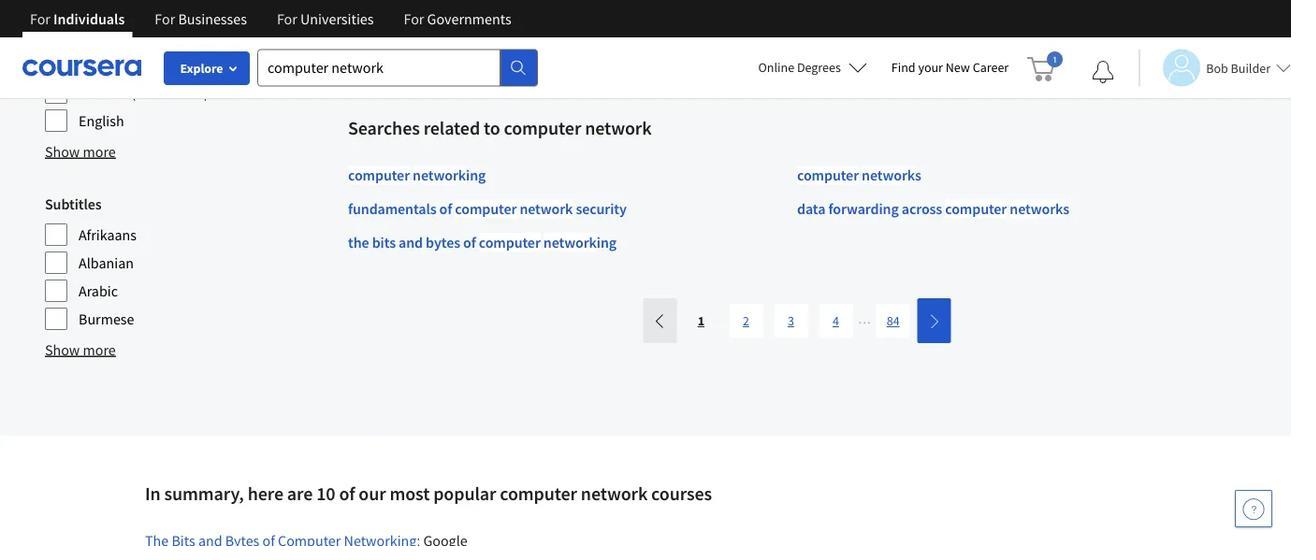 Task type: locate. For each thing, give the bounding box(es) containing it.
show more button down burmese on the left bottom of page
[[45, 339, 116, 361]]

2 horizontal spatial course
[[1032, 21, 1070, 37]]

·
[[423, 21, 426, 37], [469, 21, 473, 37], [722, 21, 725, 37], [769, 21, 772, 37], [1026, 21, 1029, 37], [1073, 21, 1076, 37]]

for left governments on the left of the page
[[404, 9, 424, 28]]

online
[[759, 59, 795, 76]]

1 vertical spatial show
[[45, 341, 80, 359]]

bob
[[1207, 59, 1229, 76]]

1 vertical spatial more
[[83, 341, 116, 359]]

0 vertical spatial of
[[440, 199, 452, 218]]

1 beginner · course · 1 - 3 months from the left
[[371, 21, 541, 37]]

more down burmese on the left bottom of page
[[83, 341, 116, 359]]

0 horizontal spatial months
[[500, 21, 541, 37]]

1 chinese from the top
[[79, 55, 128, 74]]

(traditional)
[[131, 83, 209, 102]]

3 months from the left
[[1103, 21, 1144, 37]]

-
[[484, 21, 488, 37], [784, 21, 788, 37], [1088, 21, 1092, 37]]

for universities
[[277, 9, 374, 28]]

show
[[45, 142, 80, 161], [45, 341, 80, 359]]

2 show more button from the top
[[45, 339, 116, 361]]

0 vertical spatial more
[[83, 142, 116, 161]]

0 vertical spatial show more button
[[45, 140, 116, 163]]

show more for english
[[45, 142, 116, 161]]

show more down english
[[45, 142, 116, 161]]

of right bytes
[[463, 233, 476, 252]]

0 vertical spatial chinese
[[79, 55, 128, 74]]

for left universities
[[277, 9, 298, 28]]

2 more from the top
[[83, 341, 116, 359]]

online degrees
[[759, 59, 841, 76]]

individuals
[[53, 9, 125, 28]]

1 horizontal spatial 1
[[775, 21, 781, 37]]

1 for from the left
[[30, 9, 50, 28]]

and
[[399, 233, 423, 252]]

arabic up coursera image
[[79, 27, 118, 46]]

popular
[[434, 482, 496, 506]]

computer
[[504, 117, 582, 140], [348, 166, 410, 184], [798, 166, 859, 184], [455, 199, 517, 218], [946, 199, 1007, 218], [479, 233, 541, 252], [500, 482, 578, 506]]

network
[[585, 117, 652, 140], [413, 166, 466, 184], [862, 166, 916, 184], [520, 199, 573, 218], [1010, 199, 1064, 218], [544, 233, 597, 252], [581, 482, 648, 506]]

afrikaans
[[79, 225, 137, 244]]

course
[[428, 21, 467, 37], [728, 21, 766, 37], [1032, 21, 1070, 37]]

albanian
[[79, 253, 134, 272]]

career
[[973, 59, 1009, 76]]

2 horizontal spatial months
[[1103, 21, 1144, 37]]

1 horizontal spatial ing
[[597, 233, 617, 252]]

beginner · course · 1 - 3 months
[[371, 21, 541, 37], [670, 21, 841, 37]]

of right 10
[[339, 482, 355, 506]]

for governments
[[404, 9, 512, 28]]

computer down network ing
[[455, 199, 517, 218]]

of
[[440, 199, 452, 218], [463, 233, 476, 252], [339, 482, 355, 506]]

computer right popular
[[500, 482, 578, 506]]

chinese
[[79, 55, 128, 74], [79, 83, 128, 102]]

months
[[500, 21, 541, 37], [800, 21, 841, 37], [1103, 21, 1144, 37]]

more for english
[[83, 142, 116, 161]]

1 vertical spatial ing
[[597, 233, 617, 252]]

arabic down albanian
[[79, 282, 118, 300]]

2 1 from the left
[[775, 21, 781, 37]]

businesses
[[178, 9, 247, 28]]

builder
[[1231, 59, 1271, 76]]

here
[[248, 482, 284, 506]]

in
[[145, 482, 161, 506]]

2 horizontal spatial of
[[463, 233, 476, 252]]

0 horizontal spatial course
[[428, 21, 467, 37]]

1 horizontal spatial beginner
[[670, 21, 720, 37]]

1 show more from the top
[[45, 142, 116, 161]]

3 for from the left
[[277, 9, 298, 28]]

chinese for chinese (traditional)
[[79, 83, 128, 102]]

show more button
[[45, 140, 116, 163], [45, 339, 116, 361]]

0 vertical spatial ing
[[466, 166, 486, 184]]

s
[[916, 166, 922, 184], [1064, 199, 1070, 218]]

chinese up english
[[79, 83, 128, 102]]

show for english
[[45, 142, 80, 161]]

2 show from the top
[[45, 341, 80, 359]]

security
[[576, 199, 627, 218]]

for
[[30, 9, 50, 28], [155, 9, 175, 28], [277, 9, 298, 28], [404, 9, 424, 28]]

1
[[475, 21, 482, 37], [775, 21, 781, 37]]

2 months from the left
[[800, 21, 841, 37]]

arabic inside subtitles group
[[79, 282, 118, 300]]

1 show from the top
[[45, 142, 80, 161]]

0 horizontal spatial beginner
[[371, 21, 420, 37]]

0 horizontal spatial 1
[[475, 21, 482, 37]]

0 vertical spatial show more
[[45, 142, 116, 161]]

1 horizontal spatial -
[[784, 21, 788, 37]]

for for governments
[[404, 9, 424, 28]]

fundamentals
[[348, 199, 437, 218]]

of up bytes
[[440, 199, 452, 218]]

1 vertical spatial of
[[463, 233, 476, 252]]

show more down burmese on the left bottom of page
[[45, 341, 116, 359]]

None search field
[[257, 49, 538, 87]]

to
[[484, 117, 500, 140]]

0 horizontal spatial -
[[484, 21, 488, 37]]

for for individuals
[[30, 9, 50, 28]]

universities
[[301, 9, 374, 28]]

1 beginner from the left
[[371, 21, 420, 37]]

1 vertical spatial chinese
[[79, 83, 128, 102]]

3 course from the left
[[1032, 21, 1070, 37]]

2 arabic from the top
[[79, 282, 118, 300]]

beginner · course · 1 - 3 months up online
[[670, 21, 841, 37]]

chinese (traditional)
[[79, 83, 209, 102]]

5 · from the left
[[1026, 21, 1029, 37]]

0 vertical spatial s
[[916, 166, 922, 184]]

chinese for chinese (china)
[[79, 55, 128, 74]]

1 · from the left
[[423, 21, 426, 37]]

3
[[491, 21, 498, 37], [791, 21, 797, 37], [1078, 21, 1085, 37], [788, 313, 795, 329]]

beginner · course · 1 - 3 months up what do you want to learn? text field
[[371, 21, 541, 37]]

advanced · course · 3 - 6 months
[[970, 21, 1144, 37]]

ing
[[466, 166, 486, 184], [597, 233, 617, 252]]

degrees
[[797, 59, 841, 76]]

1 horizontal spatial months
[[800, 21, 841, 37]]

1 horizontal spatial beginner · course · 1 - 3 months
[[670, 21, 841, 37]]

course up what do you want to learn? text field
[[428, 21, 467, 37]]

ing up fundamentals of computer network security on the top of page
[[466, 166, 486, 184]]

1 vertical spatial arabic
[[79, 282, 118, 300]]

in summary, here are 10 of our most popular computer network courses
[[145, 482, 712, 506]]

course up online
[[728, 21, 766, 37]]

show more button down english
[[45, 140, 116, 163]]

2 - from the left
[[784, 21, 788, 37]]

page navigation navigation
[[642, 299, 954, 344]]

1 course from the left
[[428, 21, 467, 37]]

more
[[83, 142, 116, 161], [83, 341, 116, 359]]

2 for from the left
[[155, 9, 175, 28]]

1 vertical spatial s
[[1064, 199, 1070, 218]]

our
[[359, 482, 386, 506]]

next page image
[[927, 314, 942, 329]]

english
[[79, 111, 124, 130]]

fundamentals of computer network security
[[348, 199, 627, 218]]

0 horizontal spatial of
[[339, 482, 355, 506]]

beginner
[[371, 21, 420, 37], [670, 21, 720, 37]]

0 horizontal spatial ing
[[466, 166, 486, 184]]

show down english
[[45, 142, 80, 161]]

3 inside page navigation navigation
[[788, 313, 795, 329]]

for left individuals
[[30, 9, 50, 28]]

show more
[[45, 142, 116, 161], [45, 341, 116, 359]]

your
[[919, 59, 944, 76]]

2 show more from the top
[[45, 341, 116, 359]]

0 vertical spatial show
[[45, 142, 80, 161]]

2 chinese from the top
[[79, 83, 128, 102]]

1 vertical spatial show more
[[45, 341, 116, 359]]

2 vertical spatial of
[[339, 482, 355, 506]]

of computer network ing
[[463, 233, 617, 252]]

across
[[902, 199, 943, 218]]

for up (china)
[[155, 9, 175, 28]]

1 vertical spatial show more button
[[45, 339, 116, 361]]

1 arabic from the top
[[79, 27, 118, 46]]

show down burmese on the left bottom of page
[[45, 341, 80, 359]]

4 for from the left
[[404, 9, 424, 28]]

0 horizontal spatial beginner · course · 1 - 3 months
[[371, 21, 541, 37]]

computer up data
[[798, 166, 859, 184]]

2 horizontal spatial -
[[1088, 21, 1092, 37]]

1 more from the top
[[83, 142, 116, 161]]

online degrees button
[[744, 47, 883, 88]]

previous page image
[[653, 314, 668, 329]]

ing down "security"
[[597, 233, 617, 252]]

1 horizontal spatial s
[[1064, 199, 1070, 218]]

for for universities
[[277, 9, 298, 28]]

1 show more button from the top
[[45, 140, 116, 163]]

arabic
[[79, 27, 118, 46], [79, 282, 118, 300]]

courses
[[652, 482, 712, 506]]

chinese (china)
[[79, 55, 177, 74]]

4 link
[[819, 304, 853, 338]]

1 horizontal spatial course
[[728, 21, 766, 37]]

chinese down individuals
[[79, 55, 128, 74]]

0 vertical spatial arabic
[[79, 27, 118, 46]]

more down english
[[83, 142, 116, 161]]

course up "shopping cart: 1 item" image on the top of the page
[[1032, 21, 1070, 37]]



Task type: describe. For each thing, give the bounding box(es) containing it.
for individuals
[[30, 9, 125, 28]]

2 beginner from the left
[[670, 21, 720, 37]]

coursera image
[[22, 53, 141, 83]]

find
[[892, 59, 916, 76]]

1 - from the left
[[484, 21, 488, 37]]

network s
[[862, 166, 922, 184]]

explore button
[[164, 51, 250, 85]]

84 link
[[877, 304, 910, 338]]

new
[[946, 59, 971, 76]]

data
[[798, 199, 826, 218]]

shopping cart: 1 item image
[[1028, 51, 1064, 81]]

1 1 from the left
[[475, 21, 482, 37]]

find your new career
[[892, 59, 1009, 76]]

help center image
[[1243, 498, 1266, 520]]

language group
[[45, 0, 337, 133]]

searches related to computer network
[[348, 117, 652, 140]]

for businesses
[[155, 9, 247, 28]]

4
[[833, 313, 840, 329]]

3 · from the left
[[722, 21, 725, 37]]

computer right across on the right top of page
[[946, 199, 1007, 218]]

2 · from the left
[[469, 21, 473, 37]]

2
[[743, 313, 750, 329]]

10
[[317, 482, 336, 506]]

1 months from the left
[[500, 21, 541, 37]]

searches
[[348, 117, 420, 140]]

arabic inside language group
[[79, 27, 118, 46]]

3 - from the left
[[1088, 21, 1092, 37]]

What do you want to learn? text field
[[257, 49, 501, 87]]

bob builder
[[1207, 59, 1271, 76]]

2 beginner · course · 1 - 3 months from the left
[[670, 21, 841, 37]]

show for burmese
[[45, 341, 80, 359]]

show notifications image
[[1093, 61, 1115, 83]]

find your new career link
[[883, 56, 1019, 80]]

subtitles group
[[45, 193, 337, 331]]

bits
[[372, 233, 396, 252]]

2 course from the left
[[728, 21, 766, 37]]

advanced
[[970, 21, 1023, 37]]

2 link
[[730, 304, 763, 338]]

84
[[887, 313, 900, 329]]

more for burmese
[[83, 341, 116, 359]]

bob builder button
[[1139, 49, 1292, 87]]

for for businesses
[[155, 9, 175, 28]]

4 · from the left
[[769, 21, 772, 37]]

(china)
[[131, 55, 177, 74]]

show more button for burmese
[[45, 339, 116, 361]]

show more for burmese
[[45, 341, 116, 359]]

related
[[424, 117, 480, 140]]

the
[[348, 233, 369, 252]]

6 · from the left
[[1073, 21, 1076, 37]]

burmese
[[79, 310, 134, 328]]

6
[[1094, 21, 1101, 37]]

3 link
[[774, 304, 808, 338]]

computer up fundamentals
[[348, 166, 410, 184]]

are
[[287, 482, 313, 506]]

forwarding
[[829, 199, 899, 218]]

show more button for english
[[45, 140, 116, 163]]

computer down fundamentals of computer network security on the top of page
[[479, 233, 541, 252]]

…
[[859, 311, 871, 328]]

most
[[390, 482, 430, 506]]

banner navigation
[[15, 0, 527, 37]]

data forwarding across computer network s
[[798, 199, 1070, 218]]

the bits
[[348, 233, 396, 252]]

1 horizontal spatial of
[[440, 199, 452, 218]]

0 horizontal spatial s
[[916, 166, 922, 184]]

subtitles
[[45, 194, 102, 213]]

computer right to
[[504, 117, 582, 140]]

governments
[[427, 9, 512, 28]]

summary,
[[164, 482, 244, 506]]

network ing
[[413, 166, 486, 184]]

explore
[[180, 60, 223, 77]]

bytes
[[426, 233, 461, 252]]



Task type: vqa. For each thing, say whether or not it's contained in the screenshot.
Get
no



